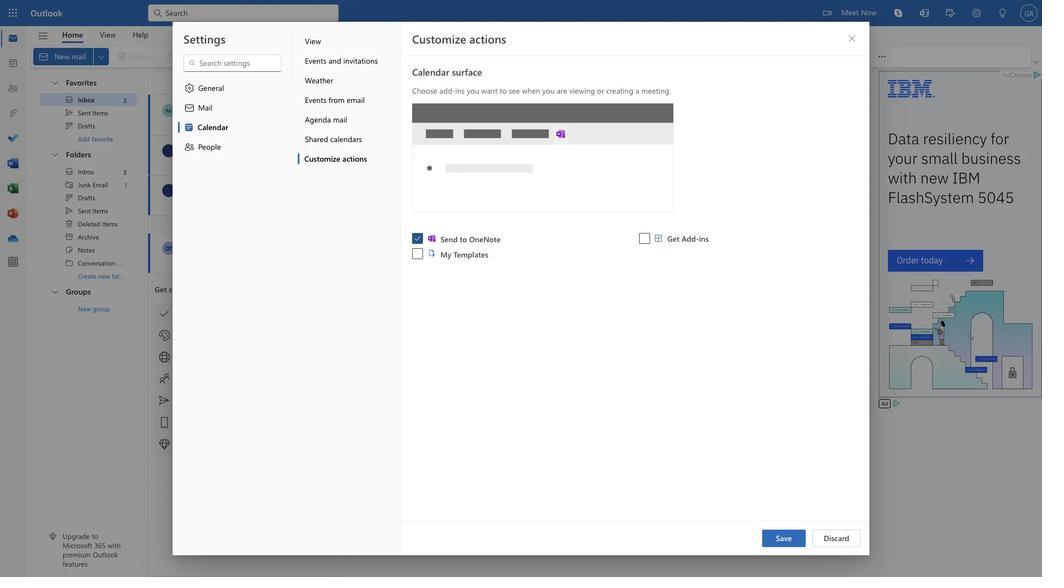 Task type: describe. For each thing, give the bounding box(es) containing it.
archive
[[78, 232, 99, 241]]


[[65, 232, 74, 241]]

microsoft account team
[[181, 140, 263, 151]]

drafts inside the  drafts  sent items  deleted items  archive  notes  conversation history
[[78, 193, 95, 202]]

2 tree item from the top
[[40, 106, 137, 119]]

miro.com/collaboration
[[181, 100, 262, 110]]

mark
[[456, 51, 473, 61]]

 inside tree
[[65, 167, 74, 176]]

calendar surface
[[412, 66, 482, 78]]

people
[[198, 142, 221, 152]]

drafts inside  sent items  drafts
[[78, 121, 95, 130]]

history
[[117, 259, 138, 267]]

inbox inside inbox 
[[182, 78, 201, 88]]

account for microsoft account security info verification
[[211, 191, 234, 200]]

outlook team image
[[162, 242, 175, 255]]

an
[[181, 111, 189, 119]]

deleted
[[78, 219, 100, 228]]

 mark all as read
[[443, 51, 509, 62]]

2 3 from the top
[[123, 167, 127, 176]]

new
[[78, 304, 91, 313]]

outlook.com
[[247, 249, 286, 258]]

microsoft for microsoft account security info verification
[[181, 191, 209, 200]]

3 inside favorites tree
[[123, 96, 127, 104]]

 for favorites
[[51, 78, 59, 87]]

welcome to your new outlook.com account
[[181, 249, 311, 258]]

 inside customize actions tab panel
[[414, 235, 421, 242]]

was
[[274, 151, 286, 160]]

mail
[[198, 102, 213, 113]]

items inside  sent items  drafts
[[92, 108, 108, 117]]

favorites tree item
[[40, 74, 137, 93]]

events from email
[[305, 95, 365, 105]]

get started
[[155, 284, 193, 295]]


[[159, 439, 170, 450]]

outlook banner
[[0, 0, 1042, 26]]

security for verification
[[236, 191, 259, 200]]

agenda mail
[[305, 114, 347, 125]]

Select a conversation checkbox
[[161, 143, 181, 158]]

together
[[321, 111, 348, 119]]

 button
[[302, 76, 317, 91]]

add favorite
[[78, 134, 113, 143]]

upgrade
[[63, 532, 90, 541]]

actions inside customize actions button
[[343, 154, 367, 164]]

1 tree item from the top
[[40, 93, 137, 106]]

home button
[[54, 26, 91, 43]]

an intuitive and robust tool - we bring teams together
[[181, 111, 348, 119]]


[[65, 246, 74, 254]]

sent inside  sent items  drafts
[[78, 108, 91, 117]]

add-
[[439, 85, 455, 96]]

microsoft account security info was added
[[181, 151, 306, 160]]

send to onenote
[[440, 234, 501, 244]]

1 vertical spatial ad
[[881, 400, 888, 407]]

my templates
[[440, 249, 488, 260]]

we
[[272, 111, 282, 119]]

0 horizontal spatial view
[[100, 29, 116, 39]]

mt for microsoft account security info was added
[[165, 147, 173, 155]]

upgrade to microsoft 365 with premium outlook features
[[63, 532, 121, 568]]

events and invitations
[[305, 56, 378, 66]]

inbox 
[[182, 78, 217, 89]]

intuitive
[[191, 111, 215, 119]]

customize actions heading
[[412, 31, 506, 46]]

mon 5:19 pm for microsoft account security info verification
[[279, 191, 315, 200]]

customize actions inside button
[[304, 154, 367, 164]]

files image
[[8, 108, 19, 119]]

dialog containing settings
[[0, 0, 1042, 577]]

onedrive image
[[8, 234, 19, 244]]

events from email button
[[298, 90, 401, 110]]

excel image
[[8, 183, 19, 194]]

 inside the  drafts  sent items  deleted items  archive  notes  conversation history
[[65, 206, 74, 215]]

Select a conversation checkbox
[[161, 241, 181, 256]]

 mail
[[184, 102, 213, 113]]

email
[[347, 95, 365, 105]]

sent inside the  drafts  sent items  deleted items  archive  notes  conversation history
[[78, 206, 91, 215]]

customize actions tab panel
[[401, 22, 870, 555]]

more apps image
[[8, 257, 19, 268]]

folders tree item
[[40, 145, 137, 165]]

 button for favorites
[[45, 74, 64, 91]]

add favorite tree item
[[40, 132, 137, 145]]

security for was
[[236, 151, 259, 160]]

mon 5:19 pm for microsoft account security info was added
[[279, 152, 315, 160]]

Select a conversation checkbox
[[161, 183, 181, 198]]

 inbox inside favorites tree
[[65, 95, 95, 104]]

microsoft inside upgrade to microsoft 365 with premium outlook features
[[63, 541, 92, 550]]

 button
[[203, 75, 220, 92]]

favorites
[[66, 77, 97, 88]]

new group
[[78, 304, 110, 313]]

meet
[[841, 7, 859, 17]]

settings
[[183, 31, 226, 46]]

agenda
[[305, 114, 331, 125]]

tree item containing 
[[40, 230, 137, 243]]

-
[[268, 111, 270, 119]]

help
[[133, 29, 148, 39]]

bring
[[284, 111, 299, 119]]

my
[[440, 249, 451, 260]]

5:19 for microsoft account security info was added
[[293, 152, 304, 160]]


[[159, 417, 170, 428]]

tree item containing 
[[40, 178, 137, 191]]

1 you from the left
[[467, 85, 479, 96]]

new inside message list no conversations selected list box
[[233, 249, 246, 258]]

microsoft account team image
[[162, 184, 175, 197]]

2 you from the left
[[542, 85, 555, 96]]

 button
[[843, 30, 861, 47]]

a
[[636, 85, 639, 96]]

 button
[[32, 27, 54, 45]]

customize inside tab panel
[[412, 31, 466, 46]]

actions inside customize actions tab panel
[[469, 31, 506, 46]]

microsoft account team image
[[162, 144, 175, 157]]

outlook inside upgrade to microsoft 365 with premium outlook features
[[93, 550, 118, 559]]

or
[[597, 85, 604, 96]]

general
[[198, 83, 224, 93]]

welcome
[[181, 249, 208, 258]]

settings heading
[[183, 31, 226, 46]]

4 tree item from the top
[[40, 165, 137, 178]]

word image
[[8, 158, 19, 169]]


[[320, 79, 329, 88]]

shared
[[305, 134, 328, 144]]


[[188, 59, 196, 67]]

notes
[[78, 246, 95, 254]]


[[184, 83, 195, 94]]

miro.com/collaboration image
[[162, 104, 175, 117]]

 drafts  sent items  deleted items  archive  notes  conversation history
[[65, 193, 138, 267]]

tags group
[[438, 46, 772, 68]]

creating
[[606, 85, 633, 96]]

see
[[509, 85, 520, 96]]

customize actions inside tab panel
[[412, 31, 506, 46]]

folder
[[112, 272, 129, 280]]

 inside the  drafts  sent items  deleted items  archive  notes  conversation history
[[65, 193, 74, 202]]

settings tab list
[[173, 22, 292, 555]]

account for microsoft account team
[[216, 140, 243, 151]]

2 vertical spatial items
[[102, 219, 118, 228]]

ad inside message list no conversations selected list box
[[291, 101, 298, 109]]

choose
[[412, 85, 437, 96]]

from
[[329, 95, 345, 105]]



Task type: vqa. For each thing, say whether or not it's contained in the screenshot.
Sync email
no



Task type: locate. For each thing, give the bounding box(es) containing it.
features
[[63, 559, 88, 568]]

1 vertical spatial pm
[[306, 191, 315, 200]]

1 vertical spatial customize
[[304, 154, 340, 164]]

 button left the folders
[[45, 145, 64, 163]]

 inside favorites tree
[[65, 95, 74, 104]]

tree item down  junk email
[[40, 191, 137, 204]]

mon up verification
[[279, 152, 292, 160]]

2  button from the top
[[45, 145, 64, 163]]

weather button
[[298, 71, 401, 90]]

drafts down  junk email
[[78, 193, 95, 202]]

0 horizontal spatial 
[[159, 308, 170, 319]]

1 horizontal spatial new
[[233, 249, 246, 258]]


[[184, 102, 195, 113]]

0 vertical spatial 
[[65, 108, 74, 117]]

0 vertical spatial sent
[[78, 108, 91, 117]]

1 horizontal spatial outlook
[[93, 550, 118, 559]]

as
[[485, 51, 492, 61]]

microsoft right microsoft account team image
[[181, 151, 209, 160]]

3  button from the top
[[45, 283, 64, 301]]

1 vertical spatial  button
[[45, 145, 64, 163]]

left-rail-appbar navigation
[[2, 26, 24, 252]]

6 tree item from the top
[[40, 191, 137, 204]]

Search settings search field
[[196, 58, 270, 69]]

3 down favorites tree item
[[123, 96, 127, 104]]

1 vertical spatial new
[[98, 272, 110, 280]]

9 tree item from the top
[[40, 230, 137, 243]]

 button left favorites
[[45, 74, 64, 91]]

inbox up  junk email
[[78, 167, 94, 176]]

1 vertical spatial 
[[65, 206, 74, 215]]

0 vertical spatial customize
[[412, 31, 466, 46]]

tree item up  junk email
[[40, 165, 137, 178]]

5:19 for microsoft account security info verification
[[293, 191, 304, 200]]

0 vertical spatial events
[[305, 56, 326, 66]]

you right ins
[[467, 85, 479, 96]]

items right deleted
[[102, 219, 118, 228]]

added
[[287, 151, 306, 160]]

1  button from the top
[[45, 74, 64, 91]]

 inside favorites tree item
[[51, 78, 59, 87]]

3  from the top
[[51, 287, 59, 296]]

1 vertical spatial mon 5:19 pm
[[279, 191, 315, 200]]


[[184, 142, 195, 152]]

ins
[[455, 85, 465, 96]]

10 tree item from the top
[[40, 243, 137, 256]]

1 vertical spatial 5:19
[[293, 191, 304, 200]]

conversation
[[78, 259, 116, 267]]

to for welcome to your new outlook.com account
[[210, 249, 216, 258]]

2  from the top
[[51, 150, 59, 159]]

tool
[[253, 111, 266, 119]]

document
[[0, 0, 1042, 577]]

robust
[[231, 111, 252, 119]]

calendars
[[330, 134, 362, 144]]

calendar inside settings "tab list"
[[198, 122, 228, 132]]

tree item down favorites
[[40, 93, 137, 106]]

actions
[[469, 31, 506, 46], [343, 154, 367, 164]]

1 sent from the top
[[78, 108, 91, 117]]

sent up deleted
[[78, 206, 91, 215]]


[[65, 259, 74, 267]]

inbox inside favorites tree
[[78, 95, 95, 104]]

tree item up deleted
[[40, 204, 137, 217]]

microsoft account security info verification
[[181, 191, 308, 200]]

viewing
[[569, 85, 595, 96]]

mon 5:19 pm down shared
[[279, 152, 315, 160]]

to inside upgrade to microsoft 365 with premium outlook features
[[92, 532, 98, 541]]

events
[[305, 56, 326, 66], [305, 95, 326, 105]]

1  from the top
[[51, 78, 59, 87]]

calendar image
[[8, 58, 19, 69]]

inbox down 
[[182, 78, 201, 88]]

team
[[245, 140, 263, 151]]

0 vertical spatial mt
[[165, 147, 173, 155]]

security down team
[[236, 151, 259, 160]]

new inside tree item
[[98, 272, 110, 280]]

microsoft right microsoft account team icon at top
[[181, 191, 209, 200]]

application
[[0, 0, 1042, 577]]

1 mon from the top
[[279, 152, 292, 160]]

mail image
[[8, 33, 19, 44]]

account down microsoft account security info was added
[[211, 191, 234, 200]]


[[823, 9, 832, 17]]

1 3 from the top
[[123, 96, 127, 104]]

1  inbox from the top
[[65, 95, 95, 104]]

2  from the top
[[65, 167, 74, 176]]

mt for microsoft account security info verification
[[165, 187, 173, 194]]

1 vertical spatial inbox
[[78, 95, 95, 104]]

new right your
[[233, 249, 246, 258]]

meeting.
[[641, 85, 671, 96]]


[[848, 34, 856, 43]]

 left the folders
[[51, 150, 59, 159]]

 left send
[[414, 235, 421, 242]]

1  from the top
[[65, 121, 74, 130]]

mon 5:19 pm
[[279, 152, 315, 160], [279, 191, 315, 200]]

groups
[[66, 286, 91, 297]]

 button for groups
[[45, 283, 64, 301]]

sent up add at the top left
[[78, 108, 91, 117]]

set your advertising preferences image
[[893, 399, 901, 408]]

invitations
[[343, 56, 378, 66]]

all
[[475, 51, 483, 61]]

 inbox up junk
[[65, 167, 94, 176]]

0 vertical spatial info
[[261, 151, 273, 160]]

tree item down archive
[[40, 243, 137, 256]]

1 horizontal spatial actions
[[469, 31, 506, 46]]

 down 
[[65, 193, 74, 202]]

1 vertical spatial customize actions
[[304, 154, 367, 164]]

1 info from the top
[[261, 151, 273, 160]]

1 pm from the top
[[306, 152, 315, 160]]

3
[[123, 96, 127, 104], [123, 167, 127, 176]]

 up 
[[65, 206, 74, 215]]

new group tree item
[[40, 302, 137, 315]]

tab list containing home
[[54, 26, 157, 43]]

favorite
[[92, 134, 113, 143]]

 button for folders
[[45, 145, 64, 163]]

0 horizontal spatial ad
[[291, 101, 298, 109]]

sent
[[78, 108, 91, 117], [78, 206, 91, 215]]

message list section
[[148, 70, 348, 577]]

 left groups
[[51, 287, 59, 296]]


[[159, 330, 170, 341]]

customize actions down "shared calendars"
[[304, 154, 367, 164]]

pm for microsoft account security info was added
[[306, 152, 315, 160]]

outlook up  button
[[30, 7, 63, 19]]

1 horizontal spatial 
[[414, 235, 421, 242]]

1 events from the top
[[305, 56, 326, 66]]

info
[[261, 151, 273, 160], [261, 191, 273, 200]]

1 drafts from the top
[[78, 121, 95, 130]]

email
[[93, 180, 108, 189]]

1 security from the top
[[236, 151, 259, 160]]

view
[[100, 29, 116, 39], [305, 36, 321, 46]]

ad up bring
[[291, 101, 298, 109]]

1
[[124, 180, 127, 189]]

view button left 'help' button
[[92, 26, 124, 43]]

info for was
[[261, 151, 273, 160]]

events for events from email
[[305, 95, 326, 105]]

templates
[[453, 249, 488, 260]]

customize actions up mark in the left of the page
[[412, 31, 506, 46]]

0 horizontal spatial customize
[[304, 154, 340, 164]]

favorites tree
[[40, 69, 137, 145]]

outlook link
[[30, 0, 63, 26]]

dialog
[[0, 0, 1042, 577]]

to inside message list no conversations selected list box
[[210, 249, 216, 258]]

view left help
[[100, 29, 116, 39]]

onenote
[[469, 234, 501, 244]]

7 tree item from the top
[[40, 204, 137, 217]]

1 vertical spatial 3
[[123, 167, 127, 176]]

 for folders
[[51, 150, 59, 159]]

1 vertical spatial info
[[261, 191, 273, 200]]

security
[[236, 151, 259, 160], [236, 191, 259, 200]]

1 vertical spatial actions
[[343, 154, 367, 164]]


[[65, 180, 74, 189]]

 for groups
[[51, 287, 59, 296]]

0 vertical spatial inbox
[[182, 78, 201, 88]]

to left your
[[210, 249, 216, 258]]

0 horizontal spatial actions
[[343, 154, 367, 164]]

tree item down folders tree item
[[40, 178, 137, 191]]

to for send to onenote
[[460, 234, 467, 244]]

tree item up "add favorite" tree item
[[40, 106, 137, 119]]

tree containing 
[[40, 165, 138, 283]]

document containing settings
[[0, 0, 1042, 577]]

1 mon 5:19 pm from the top
[[279, 152, 315, 160]]

 up "add favorite" tree item
[[65, 121, 74, 130]]

customize down shared
[[304, 154, 340, 164]]

0 vertical spatial  button
[[45, 74, 64, 91]]

you left are
[[542, 85, 555, 96]]

calendar up choose
[[412, 66, 449, 78]]

read
[[494, 51, 509, 61]]

account right "outlook.com"
[[288, 249, 311, 258]]

started
[[169, 284, 193, 295]]

0 vertical spatial drafts
[[78, 121, 95, 130]]

people image
[[8, 83, 19, 94]]

send
[[440, 234, 458, 244]]

1 horizontal spatial customize actions
[[412, 31, 506, 46]]

 up 
[[159, 308, 170, 319]]

ad left "set your advertising preferences" image
[[881, 400, 888, 407]]

info for verification
[[261, 191, 273, 200]]

 left favorites
[[51, 78, 59, 87]]

mon for was
[[279, 152, 292, 160]]

0 vertical spatial 
[[65, 95, 74, 104]]


[[37, 30, 49, 42]]

5:19 down added
[[293, 191, 304, 200]]

pm down shared
[[306, 152, 315, 160]]

calendar for calendar
[[198, 122, 228, 132]]

5:19 right was
[[293, 152, 304, 160]]

 heading
[[168, 72, 220, 94]]

to left "see"
[[500, 85, 507, 96]]

0 horizontal spatial view button
[[92, 26, 124, 43]]

3 tree item from the top
[[40, 119, 137, 132]]

0 vertical spatial 
[[65, 121, 74, 130]]

2 sent from the top
[[78, 206, 91, 215]]

2 mon 5:19 pm from the top
[[279, 191, 315, 200]]


[[65, 219, 74, 228]]

 inside groups tree item
[[51, 287, 59, 296]]

8 tree item from the top
[[40, 217, 137, 230]]

1 horizontal spatial calendar
[[412, 66, 449, 78]]

5:19
[[293, 152, 304, 160], [293, 191, 304, 200]]

2 drafts from the top
[[78, 193, 95, 202]]

events left the and
[[305, 56, 326, 66]]

2 vertical spatial 
[[51, 287, 59, 296]]

security down microsoft account security info was added
[[236, 191, 259, 200]]

1 vertical spatial items
[[92, 206, 108, 215]]

outlook inside 'banner'
[[30, 7, 63, 19]]

premium
[[63, 550, 91, 559]]

agenda mail button
[[298, 110, 401, 130]]

1  from the top
[[65, 95, 74, 104]]

tree item up create
[[40, 256, 138, 270]]

calendar inside customize actions tab panel
[[412, 66, 449, 78]]

items up deleted
[[92, 206, 108, 215]]

customize actions button
[[298, 149, 401, 169]]

0 vertical spatial calendar
[[412, 66, 449, 78]]


[[443, 51, 454, 62]]

to right send
[[460, 234, 467, 244]]

3 up 1 on the left of page
[[123, 167, 127, 176]]

0 vertical spatial  inbox
[[65, 95, 95, 104]]

 inside  sent items  drafts
[[65, 121, 74, 130]]

create new folder tree item
[[40, 270, 137, 283]]

surface
[[452, 66, 482, 78]]

m
[[166, 107, 171, 114]]

1 horizontal spatial ad
[[881, 400, 888, 407]]

 down favorites
[[65, 95, 74, 104]]

application containing settings
[[0, 0, 1042, 577]]

0 vertical spatial items
[[92, 108, 108, 117]]

outlook right premium
[[93, 550, 118, 559]]

0 vertical spatial 3
[[123, 96, 127, 104]]

mon 5:19 pm down added
[[279, 191, 315, 200]]

account down microsoft account team
[[211, 151, 234, 160]]

inbox down favorites tree item
[[78, 95, 95, 104]]

items up favorite
[[92, 108, 108, 117]]

view button
[[92, 26, 124, 43], [298, 32, 401, 51]]


[[414, 235, 421, 242], [159, 308, 170, 319]]

0 vertical spatial customize actions
[[412, 31, 506, 46]]

pm down added
[[306, 191, 315, 200]]

1 mt from the top
[[165, 147, 173, 155]]

1  from the top
[[65, 108, 74, 117]]

actions down shared calendars button
[[343, 154, 367, 164]]

 up "add favorite" tree item
[[65, 108, 74, 117]]

 up 
[[65, 167, 74, 176]]

pm for microsoft account security info verification
[[306, 191, 315, 200]]

0 vertical spatial ad
[[291, 101, 298, 109]]

0 horizontal spatial calendar
[[198, 122, 228, 132]]

 inside  sent items  drafts
[[65, 108, 74, 117]]

mon
[[279, 152, 292, 160], [279, 191, 292, 200]]

microsoft for microsoft account team
[[181, 140, 214, 151]]

1 vertical spatial sent
[[78, 206, 91, 215]]

events for events and invitations
[[305, 56, 326, 66]]

view up events and invitations
[[305, 36, 321, 46]]

2  from the top
[[65, 193, 74, 202]]

1 vertical spatial outlook
[[93, 550, 118, 559]]

view inside dialog
[[305, 36, 321, 46]]

mt left 
[[165, 147, 173, 155]]

 inbox down favorites
[[65, 95, 95, 104]]

tree item containing 
[[40, 217, 137, 230]]

powerpoint image
[[8, 209, 19, 219]]

new down conversation
[[98, 272, 110, 280]]

tree
[[40, 165, 138, 283]]

0 vertical spatial 
[[51, 78, 59, 87]]

 inbox
[[65, 95, 95, 104], [65, 167, 94, 176]]


[[65, 108, 74, 117], [65, 206, 74, 215]]

move & delete group
[[33, 46, 370, 68]]

teams
[[301, 111, 320, 119]]

2 vertical spatial inbox
[[78, 167, 94, 176]]

0 horizontal spatial you
[[467, 85, 479, 96]]


[[159, 395, 170, 406]]

0 vertical spatial 
[[414, 235, 421, 242]]

mt down microsoft account team image
[[165, 187, 173, 194]]

 button inside groups tree item
[[45, 283, 64, 301]]

events up the "teams" on the top of page
[[305, 95, 326, 105]]

actions up 'as'
[[469, 31, 506, 46]]

microsoft
[[181, 140, 214, 151], [181, 151, 209, 160], [181, 191, 209, 200], [63, 541, 92, 550]]


[[183, 122, 194, 133]]

microsoft for microsoft account security info was added
[[181, 151, 209, 160]]

1 5:19 from the top
[[293, 152, 304, 160]]

view button up events and invitations
[[298, 32, 401, 51]]

0 vertical spatial actions
[[469, 31, 506, 46]]

tree item
[[40, 93, 137, 106], [40, 106, 137, 119], [40, 119, 137, 132], [40, 165, 137, 178], [40, 178, 137, 191], [40, 191, 137, 204], [40, 204, 137, 217], [40, 217, 137, 230], [40, 230, 137, 243], [40, 243, 137, 256], [40, 256, 138, 270]]

0 horizontal spatial outlook
[[30, 7, 63, 19]]

1 vertical spatial security
[[236, 191, 259, 200]]

account up microsoft account security info was added
[[216, 140, 243, 151]]

 inside folders tree item
[[51, 150, 59, 159]]

premium features image
[[49, 533, 57, 541]]

with
[[108, 541, 121, 550]]

2 5:19 from the top
[[293, 191, 304, 200]]

1 horizontal spatial you
[[542, 85, 555, 96]]

2 info from the top
[[261, 191, 273, 200]]

to for upgrade to microsoft 365 with premium outlook features
[[92, 532, 98, 541]]

0 vertical spatial new
[[233, 249, 246, 258]]

inbox
[[182, 78, 201, 88], [78, 95, 95, 104], [78, 167, 94, 176]]

mt inside microsoft account team icon
[[165, 187, 173, 194]]

events and invitations button
[[298, 51, 401, 71]]

help button
[[124, 26, 157, 43]]

1 vertical spatial 
[[159, 308, 170, 319]]

1 vertical spatial drafts
[[78, 193, 95, 202]]

 button inside favorites tree item
[[45, 74, 64, 91]]

groups tree item
[[40, 283, 137, 302]]

to do image
[[8, 133, 19, 144]]

0 vertical spatial mon
[[279, 152, 292, 160]]

1 vertical spatial calendar
[[198, 122, 228, 132]]

customize up the 
[[412, 31, 466, 46]]

tree item containing 
[[40, 256, 138, 270]]

microsoft down  on the top of the page
[[181, 140, 214, 151]]

message list no conversations selected list box
[[148, 95, 348, 577]]

 button inside folders tree item
[[45, 145, 64, 163]]

are
[[557, 85, 567, 96]]

tree item containing 
[[40, 243, 137, 256]]

1 vertical spatial 
[[65, 193, 74, 202]]

0 vertical spatial mon 5:19 pm
[[279, 152, 315, 160]]

new
[[233, 249, 246, 258], [98, 272, 110, 280]]

2  inbox from the top
[[65, 167, 94, 176]]

drafts up "add favorite" tree item
[[78, 121, 95, 130]]

info left verification
[[261, 191, 273, 200]]

 inside message list no conversations selected list box
[[159, 308, 170, 319]]

tree item up archive
[[40, 217, 137, 230]]

tab list
[[54, 26, 157, 43]]

5 tree item from the top
[[40, 178, 137, 191]]

get
[[155, 284, 167, 295]]

account for microsoft account security info was added
[[211, 151, 234, 160]]

mon down was
[[279, 191, 292, 200]]

microsoft up 'features'
[[63, 541, 92, 550]]

2 mon from the top
[[279, 191, 292, 200]]

1 vertical spatial events
[[305, 95, 326, 105]]

 button left groups
[[45, 283, 64, 301]]

create
[[78, 272, 96, 280]]

and
[[329, 56, 341, 66]]

tree item down deleted
[[40, 230, 137, 243]]

1 vertical spatial  inbox
[[65, 167, 94, 176]]

2 vertical spatial  button
[[45, 283, 64, 301]]

1 vertical spatial 
[[51, 150, 59, 159]]

1 horizontal spatial view
[[305, 36, 321, 46]]

items
[[92, 108, 108, 117], [92, 206, 108, 215], [102, 219, 118, 228]]

calendar down intuitive
[[198, 122, 228, 132]]


[[206, 78, 217, 89]]

1 vertical spatial mon
[[279, 191, 292, 200]]

2 events from the top
[[305, 95, 326, 105]]

0 vertical spatial outlook
[[30, 7, 63, 19]]

home
[[62, 29, 83, 39]]

2 mt from the top
[[165, 187, 173, 194]]

calendar
[[412, 66, 449, 78], [198, 122, 228, 132]]

1 horizontal spatial view button
[[298, 32, 401, 51]]

to right upgrade
[[92, 532, 98, 541]]

your
[[218, 249, 232, 258]]

1 vertical spatial 
[[65, 167, 74, 176]]

meet now
[[841, 7, 877, 17]]

0 vertical spatial security
[[236, 151, 259, 160]]

0 horizontal spatial customize actions
[[304, 154, 367, 164]]

1 horizontal spatial customize
[[412, 31, 466, 46]]

0 vertical spatial pm
[[306, 152, 315, 160]]

calendar for calendar surface
[[412, 66, 449, 78]]

0 horizontal spatial new
[[98, 272, 110, 280]]

0 vertical spatial 5:19
[[293, 152, 304, 160]]

mt inside microsoft account team image
[[165, 147, 173, 155]]

drafts
[[78, 121, 95, 130], [78, 193, 95, 202]]

tree item up add at the top left
[[40, 119, 137, 132]]

2  from the top
[[65, 206, 74, 215]]

mon for verification
[[279, 191, 292, 200]]

customize inside button
[[304, 154, 340, 164]]

junk
[[78, 180, 91, 189]]

1 vertical spatial mt
[[165, 187, 173, 194]]

2 security from the top
[[236, 191, 259, 200]]

2 pm from the top
[[306, 191, 315, 200]]

info left was
[[261, 151, 273, 160]]

11 tree item from the top
[[40, 256, 138, 270]]



